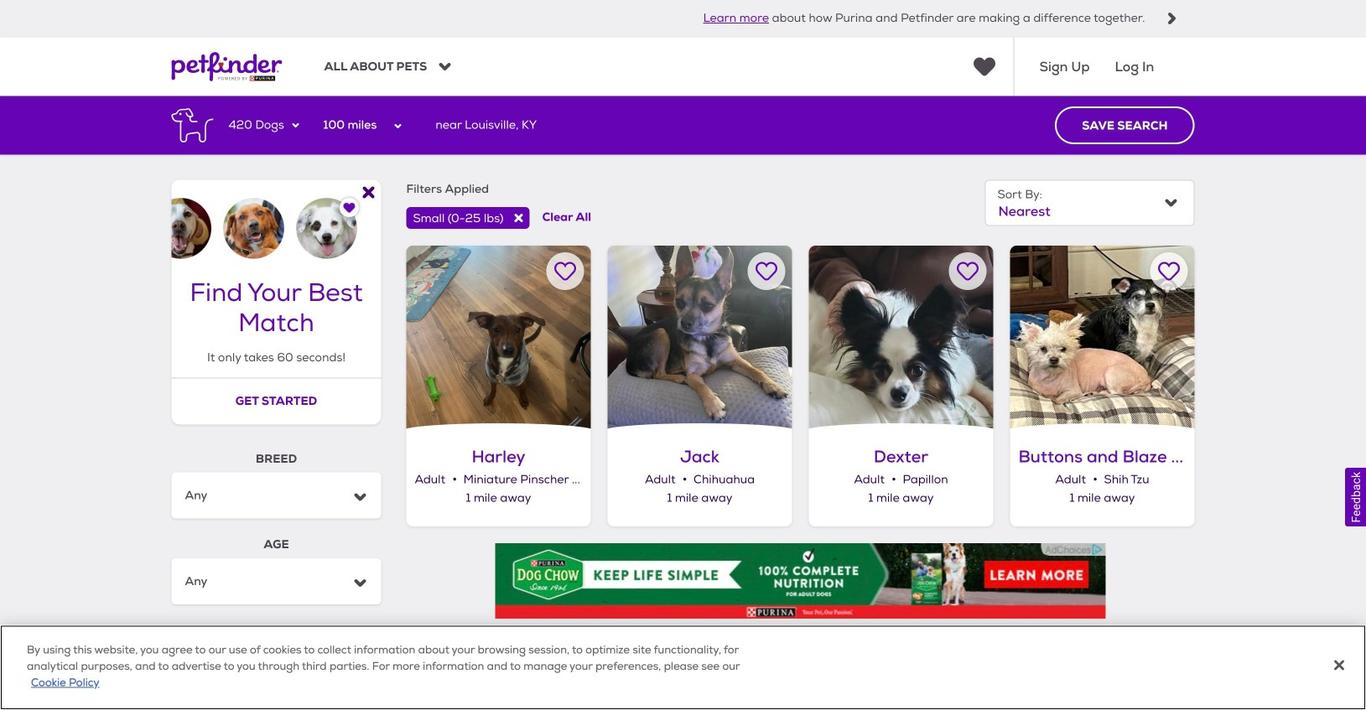 Task type: describe. For each thing, give the bounding box(es) containing it.
privacy alert dialog
[[0, 625, 1367, 711]]

pokie, adoptable dog, puppy male schnauzer mix, 1 mile away, out-of-town pet. image
[[809, 636, 994, 711]]

advertisement element
[[495, 544, 1106, 619]]

jack, adoptable dog, adult male chihuahua, 1 mile away. image
[[608, 246, 792, 430]]

buttons and blaze (bonded pair), adoptable dog, adult male shih tzu, 1 mile away. image
[[1011, 246, 1195, 430]]

turk, adoptable dog, puppy male labrador retriever mix, 3 miles away. image
[[1011, 636, 1195, 711]]

petfinder home image
[[172, 37, 282, 96]]

potential dog matches image
[[172, 180, 381, 259]]

dexter, adoptable dog, adult male papillon, 1 mile away. image
[[809, 246, 994, 430]]



Task type: locate. For each thing, give the bounding box(es) containing it.
mystic, adoptable dog, adult male chihuahua, 1 mile away. image
[[608, 636, 792, 711]]

harley, adoptable dog, adult male miniature pinscher & dachshund mix, 1 mile away. image
[[407, 246, 591, 430]]

penny, adoptable dog, adult female beagle, 1 mile away. image
[[407, 636, 591, 711]]

main content
[[0, 96, 1367, 711]]



Task type: vqa. For each thing, say whether or not it's contained in the screenshot.
Advertisement "element"
yes



